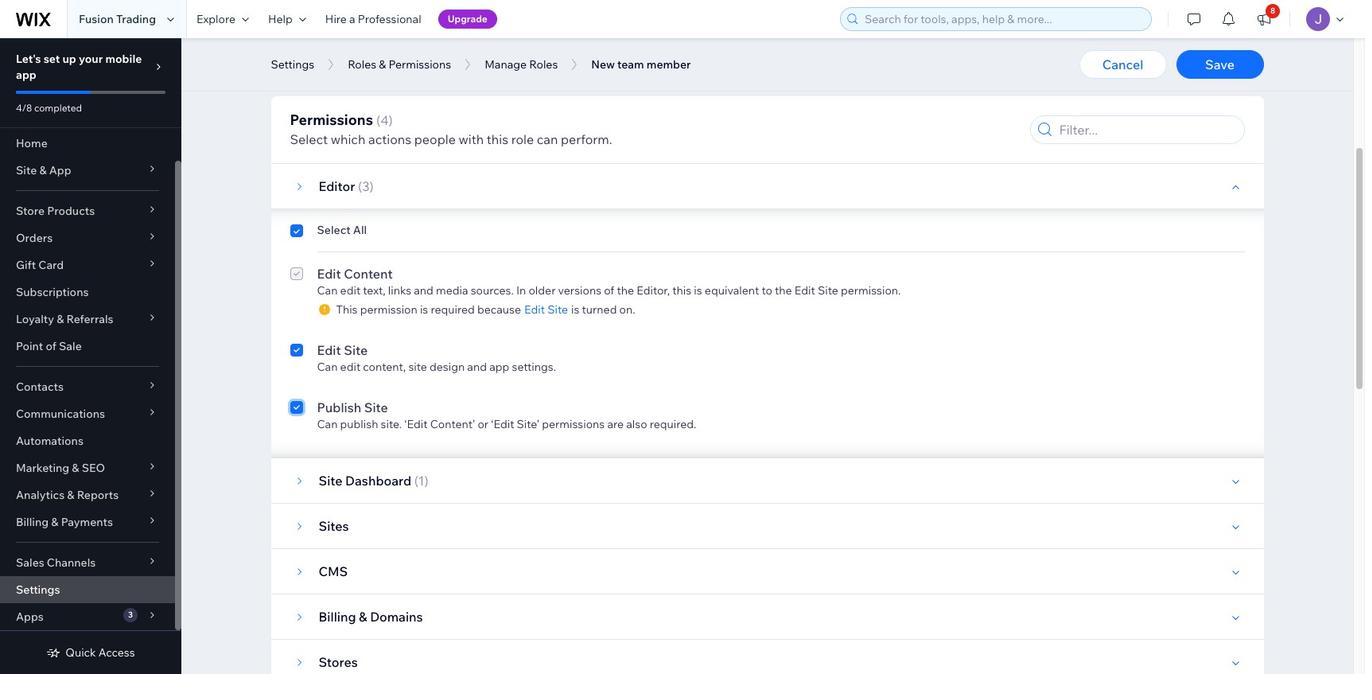 Task type: describe. For each thing, give the bounding box(es) containing it.
marketing & seo button
[[0, 454, 175, 481]]

design
[[430, 360, 465, 374]]

card
[[38, 258, 64, 272]]

edit content can edit text, links and media sources. in older versions of the editor, this is equivalent to the edit site permission.
[[317, 266, 901, 298]]

permissions
[[542, 417, 605, 431]]

permissions inside button
[[389, 57, 451, 72]]

manage roles button
[[477, 53, 566, 76]]

& for seo
[[72, 461, 79, 475]]

app
[[49, 163, 71, 177]]

can for publish site
[[317, 417, 338, 431]]

site dashboard ( 1 )
[[319, 473, 429, 489]]

site.
[[381, 417, 402, 431]]

save
[[1206, 57, 1235, 72]]

What is this role used for? text field
[[384, 0, 742, 57]]

is inside the edit content can edit text, links and media sources. in older versions of the editor, this is equivalent to the edit site permission.
[[694, 283, 702, 298]]

permissions inside permissions ( 4 ) select which actions people with this role can perform.
[[290, 111, 373, 129]]

4/8
[[16, 102, 32, 114]]

sales channels
[[16, 555, 96, 570]]

site inside edit site can edit content, site design and app settings.
[[344, 342, 368, 358]]

roles & permissions
[[348, 57, 451, 72]]

site'
[[517, 417, 540, 431]]

trading
[[116, 12, 156, 26]]

this inside the edit content can edit text, links and media sources. in older versions of the editor, this is equivalent to the edit site permission.
[[673, 283, 692, 298]]

cancel
[[1103, 57, 1144, 72]]

home link
[[0, 130, 175, 157]]

site inside publish site can publish site. 'edit content' or 'edit site' permissions are also required.
[[364, 400, 388, 415]]

store products
[[16, 204, 95, 218]]

& for app
[[39, 163, 47, 177]]

publish
[[340, 417, 378, 431]]

2 'edit from the left
[[491, 417, 514, 431]]

edit right "to"
[[795, 283, 816, 298]]

new team member button
[[584, 53, 699, 76]]

editor
[[319, 178, 355, 194]]

loyalty & referrals
[[16, 312, 113, 326]]

permission.
[[841, 283, 901, 298]]

because
[[477, 302, 521, 317]]

role
[[511, 131, 534, 147]]

mobile
[[105, 52, 142, 66]]

sale
[[59, 339, 82, 353]]

2 vertical spatial (
[[414, 473, 418, 489]]

Filter... field
[[1055, 116, 1240, 143]]

roles inside button
[[348, 57, 377, 72]]

communications
[[16, 407, 105, 421]]

edit site button
[[521, 302, 571, 317]]

point of sale link
[[0, 333, 175, 360]]

hire
[[325, 12, 347, 26]]

settings button
[[263, 53, 322, 76]]

billing & payments
[[16, 515, 113, 529]]

this
[[336, 302, 358, 317]]

1
[[418, 473, 425, 489]]

4/8 completed
[[16, 102, 82, 114]]

edit left content
[[317, 266, 341, 282]]

fusion trading
[[79, 12, 156, 26]]

3 inside sidebar element
[[128, 610, 133, 620]]

hire a professional link
[[316, 0, 431, 38]]

turned
[[582, 302, 617, 317]]

publish site can publish site. 'edit content' or 'edit site' permissions are also required.
[[317, 400, 697, 431]]

communications button
[[0, 400, 175, 427]]

8 button
[[1247, 0, 1282, 38]]

select all
[[317, 223, 367, 237]]

quick access button
[[46, 645, 135, 660]]

in
[[516, 283, 526, 298]]

4
[[381, 112, 389, 128]]

also
[[626, 417, 647, 431]]

2 horizontal spatial )
[[425, 473, 429, 489]]

loyalty & referrals button
[[0, 306, 175, 333]]

seo
[[82, 461, 105, 475]]

1 vertical spatial select
[[317, 223, 351, 237]]

site up sites
[[319, 473, 343, 489]]

billing & payments button
[[0, 509, 175, 536]]

editor ( 3 )
[[319, 178, 374, 194]]

sales
[[16, 555, 44, 570]]

domains
[[370, 609, 423, 625]]

all
[[353, 223, 367, 237]]

your
[[79, 52, 103, 66]]

point of sale
[[16, 339, 82, 353]]

upgrade button
[[438, 10, 497, 29]]

orders
[[16, 231, 53, 245]]

home
[[16, 136, 48, 150]]

analytics & reports
[[16, 488, 119, 502]]

1 the from the left
[[617, 283, 634, 298]]

site & app button
[[0, 157, 175, 184]]

edit for content
[[340, 283, 361, 298]]

& for permissions
[[379, 57, 386, 72]]

) for editor
[[370, 178, 374, 194]]

fusion
[[79, 12, 114, 26]]

point
[[16, 339, 43, 353]]

publish
[[317, 400, 361, 415]]

settings for "settings" link
[[16, 583, 60, 597]]

loyalty
[[16, 312, 54, 326]]

with
[[459, 131, 484, 147]]

or
[[478, 417, 489, 431]]

2 the from the left
[[775, 283, 792, 298]]

billing for billing & payments
[[16, 515, 49, 529]]

app inside edit site can edit content, site design and app settings.
[[490, 360, 510, 374]]

sites
[[319, 518, 349, 534]]

billing & domains
[[319, 609, 423, 625]]

edit site can edit content, site design and app settings.
[[317, 342, 556, 374]]

8
[[1271, 6, 1276, 16]]



Task type: vqa. For each thing, say whether or not it's contained in the screenshot.
the Marketing Overview link
no



Task type: locate. For each thing, give the bounding box(es) containing it.
settings link
[[0, 576, 175, 603]]

) for permissions
[[389, 112, 393, 128]]

sources.
[[471, 283, 514, 298]]

quick
[[66, 645, 96, 660]]

gift card
[[16, 258, 64, 272]]

this right editor,
[[673, 283, 692, 298]]

2 horizontal spatial (
[[414, 473, 418, 489]]

None checkbox
[[290, 223, 303, 242], [290, 264, 303, 317], [290, 341, 303, 374], [290, 398, 303, 431], [290, 223, 303, 242], [290, 264, 303, 317], [290, 341, 303, 374], [290, 398, 303, 431]]

marketing
[[16, 461, 69, 475]]

edit inside the edit content can edit text, links and media sources. in older versions of the editor, this is equivalent to the edit site permission.
[[340, 283, 361, 298]]

is left required
[[420, 302, 428, 317]]

select inside permissions ( 4 ) select which actions people with this role can perform.
[[290, 131, 328, 147]]

edit inside edit site can edit content, site design and app settings.
[[317, 342, 341, 358]]

can
[[537, 131, 558, 147]]

can up publish
[[317, 360, 338, 374]]

& inside dropdown button
[[72, 461, 79, 475]]

site inside 'popup button'
[[16, 163, 37, 177]]

and inside the edit content can edit text, links and media sources. in older versions of the editor, this is equivalent to the edit site permission.
[[414, 283, 434, 298]]

gift
[[16, 258, 36, 272]]

& down professional
[[379, 57, 386, 72]]

completed
[[34, 102, 82, 114]]

permissions down professional
[[389, 57, 451, 72]]

0 horizontal spatial billing
[[16, 515, 49, 529]]

0 horizontal spatial 'edit
[[404, 417, 428, 431]]

can inside the edit content can edit text, links and media sources. in older versions of the editor, this is equivalent to the edit site permission.
[[317, 283, 338, 298]]

app down let's
[[16, 68, 36, 82]]

1 horizontal spatial (
[[376, 112, 381, 128]]

'edit
[[404, 417, 428, 431], [491, 417, 514, 431]]

1 horizontal spatial this
[[673, 283, 692, 298]]

referrals
[[66, 312, 113, 326]]

1 'edit from the left
[[404, 417, 428, 431]]

billing inside dropdown button
[[16, 515, 49, 529]]

app inside "let's set up your mobile app"
[[16, 68, 36, 82]]

and right links on the top left
[[414, 283, 434, 298]]

new team member
[[592, 57, 691, 72]]

& inside button
[[379, 57, 386, 72]]

0 horizontal spatial this
[[487, 131, 509, 147]]

2 vertical spatial )
[[425, 473, 429, 489]]

of inside the edit content can edit text, links and media sources. in older versions of the editor, this is equivalent to the edit site permission.
[[604, 283, 615, 298]]

2 horizontal spatial is
[[694, 283, 702, 298]]

up
[[62, 52, 76, 66]]

to
[[762, 283, 773, 298]]

sidebar element
[[0, 38, 181, 674]]

subscriptions
[[16, 285, 89, 299]]

& down the "analytics & reports"
[[51, 515, 58, 529]]

cms
[[319, 563, 348, 579]]

can inside edit site can edit content, site design and app settings.
[[317, 360, 338, 374]]

1 vertical spatial app
[[490, 360, 510, 374]]

are
[[608, 417, 624, 431]]

0 vertical spatial )
[[389, 112, 393, 128]]

1 vertical spatial settings
[[16, 583, 60, 597]]

1 horizontal spatial is
[[571, 302, 580, 317]]

can for edit site
[[317, 360, 338, 374]]

1 horizontal spatial settings
[[271, 57, 314, 72]]

member
[[647, 57, 691, 72]]

app left the settings.
[[490, 360, 510, 374]]

editor,
[[637, 283, 670, 298]]

0 vertical spatial app
[[16, 68, 36, 82]]

quick access
[[66, 645, 135, 660]]

roles down a on the top left
[[348, 57, 377, 72]]

can inside publish site can publish site. 'edit content' or 'edit site' permissions are also required.
[[317, 417, 338, 431]]

& right loyalty
[[57, 312, 64, 326]]

professional
[[358, 12, 422, 26]]

edit left "content,"
[[340, 360, 361, 374]]

settings for settings button
[[271, 57, 314, 72]]

) up 'actions'
[[389, 112, 393, 128]]

1 vertical spatial this
[[673, 283, 692, 298]]

site & app
[[16, 163, 71, 177]]

manage roles
[[485, 57, 558, 72]]

cancel button
[[1080, 50, 1167, 79]]

0 vertical spatial settings
[[271, 57, 314, 72]]

actions
[[368, 131, 412, 147]]

text,
[[363, 283, 386, 298]]

channels
[[47, 555, 96, 570]]

1 vertical spatial can
[[317, 360, 338, 374]]

1 edit from the top
[[340, 283, 361, 298]]

products
[[47, 204, 95, 218]]

0 horizontal spatial and
[[414, 283, 434, 298]]

1 vertical spatial billing
[[319, 609, 356, 625]]

1 horizontal spatial 'edit
[[491, 417, 514, 431]]

)
[[389, 112, 393, 128], [370, 178, 374, 194], [425, 473, 429, 489]]

1 vertical spatial permissions
[[290, 111, 373, 129]]

a
[[349, 12, 355, 26]]

1 horizontal spatial billing
[[319, 609, 356, 625]]

site up site.
[[364, 400, 388, 415]]

billing for billing & domains
[[319, 609, 356, 625]]

0 horizontal spatial the
[[617, 283, 634, 298]]

& for reports
[[67, 488, 74, 502]]

3 up access
[[128, 610, 133, 620]]

billing down analytics
[[16, 515, 49, 529]]

roles inside button
[[529, 57, 558, 72]]

of up turned
[[604, 283, 615, 298]]

0 horizontal spatial of
[[46, 339, 56, 353]]

and inside edit site can edit content, site design and app settings.
[[467, 360, 487, 374]]

is left equivalent
[[694, 283, 702, 298]]

1 vertical spatial and
[[467, 360, 487, 374]]

can
[[317, 283, 338, 298], [317, 360, 338, 374], [317, 417, 338, 431]]

of
[[604, 283, 615, 298], [46, 339, 56, 353]]

1 horizontal spatial and
[[467, 360, 487, 374]]

1 horizontal spatial 3
[[362, 178, 370, 194]]

1 vertical spatial edit
[[340, 360, 361, 374]]

settings inside "settings" link
[[16, 583, 60, 597]]

of left sale at the bottom of page
[[46, 339, 56, 353]]

0 vertical spatial edit
[[340, 283, 361, 298]]

& left reports
[[67, 488, 74, 502]]

( for editor
[[358, 178, 362, 194]]

let's
[[16, 52, 41, 66]]

roles
[[348, 57, 377, 72], [529, 57, 558, 72]]

2 roles from the left
[[529, 57, 558, 72]]

1 roles from the left
[[348, 57, 377, 72]]

& for payments
[[51, 515, 58, 529]]

this
[[487, 131, 509, 147], [673, 283, 692, 298]]

access
[[99, 645, 135, 660]]

site
[[16, 163, 37, 177], [818, 283, 839, 298], [548, 302, 568, 317], [344, 342, 368, 358], [364, 400, 388, 415], [319, 473, 343, 489]]

select left which
[[290, 131, 328, 147]]

analytics
[[16, 488, 65, 502]]

& left app
[[39, 163, 47, 177]]

0 vertical spatial and
[[414, 283, 434, 298]]

is down versions at the left
[[571, 302, 580, 317]]

0 horizontal spatial permissions
[[290, 111, 373, 129]]

edit up this
[[340, 283, 361, 298]]

0 vertical spatial select
[[290, 131, 328, 147]]

( up 'actions'
[[376, 112, 381, 128]]

3 can from the top
[[317, 417, 338, 431]]

orders button
[[0, 224, 175, 251]]

site up "content,"
[[344, 342, 368, 358]]

& left seo
[[72, 461, 79, 475]]

and right design
[[467, 360, 487, 374]]

& left domains
[[359, 609, 367, 625]]

content
[[344, 266, 393, 282]]

help button
[[259, 0, 316, 38]]

0 vertical spatial permissions
[[389, 57, 451, 72]]

people
[[414, 131, 456, 147]]

0 vertical spatial 3
[[362, 178, 370, 194]]

edit down this
[[317, 342, 341, 358]]

subscriptions link
[[0, 279, 175, 306]]

reports
[[77, 488, 119, 502]]

site
[[409, 360, 427, 374]]

1 vertical spatial (
[[358, 178, 362, 194]]

can up this
[[317, 283, 338, 298]]

& for referrals
[[57, 312, 64, 326]]

) right dashboard
[[425, 473, 429, 489]]

settings down sales
[[16, 583, 60, 597]]

0 vertical spatial can
[[317, 283, 338, 298]]

edit inside edit site can edit content, site design and app settings.
[[340, 360, 361, 374]]

0 vertical spatial of
[[604, 283, 615, 298]]

sales channels button
[[0, 549, 175, 576]]

0 horizontal spatial is
[[420, 302, 428, 317]]

1 horizontal spatial app
[[490, 360, 510, 374]]

site left permission. on the right top
[[818, 283, 839, 298]]

0 horizontal spatial roles
[[348, 57, 377, 72]]

explore
[[197, 12, 236, 26]]

settings
[[271, 57, 314, 72], [16, 583, 60, 597]]

can down publish
[[317, 417, 338, 431]]

2 edit from the top
[[340, 360, 361, 374]]

permissions up which
[[290, 111, 373, 129]]

upgrade
[[448, 13, 488, 25]]

apps
[[16, 610, 44, 624]]

0 vertical spatial (
[[376, 112, 381, 128]]

3 right "editor"
[[362, 178, 370, 194]]

select
[[290, 131, 328, 147], [317, 223, 351, 237]]

0 vertical spatial billing
[[16, 515, 49, 529]]

roles & permissions button
[[340, 53, 459, 76]]

0 vertical spatial this
[[487, 131, 509, 147]]

edit for site
[[340, 360, 361, 374]]

roles right manage
[[529, 57, 558, 72]]

1 horizontal spatial )
[[389, 112, 393, 128]]

2 can from the top
[[317, 360, 338, 374]]

dashboard
[[345, 473, 411, 489]]

0 horizontal spatial )
[[370, 178, 374, 194]]

( right dashboard
[[414, 473, 418, 489]]

1 horizontal spatial permissions
[[389, 57, 451, 72]]

1 can from the top
[[317, 283, 338, 298]]

settings inside settings button
[[271, 57, 314, 72]]

2 vertical spatial can
[[317, 417, 338, 431]]

) inside permissions ( 4 ) select which actions people with this role can perform.
[[389, 112, 393, 128]]

( for permissions
[[376, 112, 381, 128]]

1 vertical spatial )
[[370, 178, 374, 194]]

and
[[414, 283, 434, 298], [467, 360, 487, 374]]

1 vertical spatial of
[[46, 339, 56, 353]]

contacts
[[16, 380, 64, 394]]

save button
[[1177, 50, 1264, 79]]

1 horizontal spatial roles
[[529, 57, 558, 72]]

( inside permissions ( 4 ) select which actions people with this role can perform.
[[376, 112, 381, 128]]

versions
[[558, 283, 602, 298]]

1 horizontal spatial of
[[604, 283, 615, 298]]

content'
[[430, 417, 475, 431]]

Search for tools, apps, help & more... field
[[860, 8, 1147, 30]]

'edit right or
[[491, 417, 514, 431]]

billing up the "stores"
[[319, 609, 356, 625]]

is
[[694, 283, 702, 298], [420, 302, 428, 317], [571, 302, 580, 317]]

required.
[[650, 417, 697, 431]]

permission
[[360, 302, 418, 317]]

links
[[388, 283, 412, 298]]

of inside point of sale link
[[46, 339, 56, 353]]

& for domains
[[359, 609, 367, 625]]

content,
[[363, 360, 406, 374]]

the up on.
[[617, 283, 634, 298]]

this inside permissions ( 4 ) select which actions people with this role can perform.
[[487, 131, 509, 147]]

payments
[[61, 515, 113, 529]]

this left role
[[487, 131, 509, 147]]

0 horizontal spatial 3
[[128, 610, 133, 620]]

'edit right site.
[[404, 417, 428, 431]]

site down older at the top left
[[548, 302, 568, 317]]

edit
[[340, 283, 361, 298], [340, 360, 361, 374]]

( right "editor"
[[358, 178, 362, 194]]

stores
[[319, 654, 358, 670]]

0 horizontal spatial app
[[16, 68, 36, 82]]

manage
[[485, 57, 527, 72]]

let's set up your mobile app
[[16, 52, 142, 82]]

) right "editor"
[[370, 178, 374, 194]]

the right "to"
[[775, 283, 792, 298]]

1 horizontal spatial the
[[775, 283, 792, 298]]

0 horizontal spatial (
[[358, 178, 362, 194]]

edit down older at the top left
[[524, 302, 545, 317]]

required
[[431, 302, 475, 317]]

1 vertical spatial 3
[[128, 610, 133, 620]]

site inside the edit content can edit text, links and media sources. in older versions of the editor, this is equivalent to the edit site permission.
[[818, 283, 839, 298]]

automations link
[[0, 427, 175, 454]]

settings down "help" button
[[271, 57, 314, 72]]

hire a professional
[[325, 12, 422, 26]]

site down "home"
[[16, 163, 37, 177]]

select left all
[[317, 223, 351, 237]]

set
[[44, 52, 60, 66]]

0 horizontal spatial settings
[[16, 583, 60, 597]]



